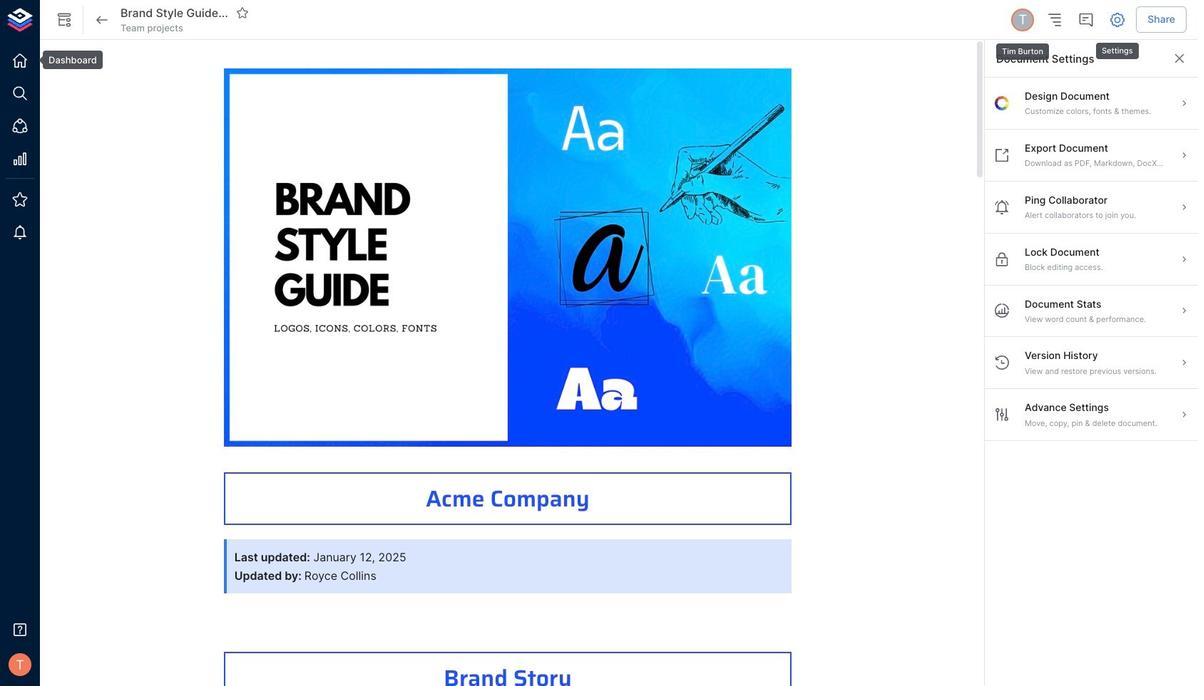 Task type: describe. For each thing, give the bounding box(es) containing it.
go back image
[[93, 11, 111, 28]]

1 horizontal spatial tooltip
[[995, 34, 1051, 62]]

comments image
[[1078, 11, 1095, 28]]

0 horizontal spatial tooltip
[[33, 51, 103, 69]]

show wiki image
[[56, 11, 73, 28]]



Task type: vqa. For each thing, say whether or not it's contained in the screenshot.
Up to 5 Members
no



Task type: locate. For each thing, give the bounding box(es) containing it.
tooltip down show wiki image
[[33, 51, 103, 69]]

tooltip down settings icon
[[1095, 33, 1140, 61]]

settings image
[[1109, 11, 1126, 28]]

tooltip down table of contents "image"
[[995, 34, 1051, 62]]

2 horizontal spatial tooltip
[[1095, 33, 1140, 61]]

favorite image
[[236, 7, 249, 20]]

tooltip
[[1095, 33, 1140, 61], [995, 34, 1051, 62], [33, 51, 103, 69]]

table of contents image
[[1046, 11, 1063, 28]]



